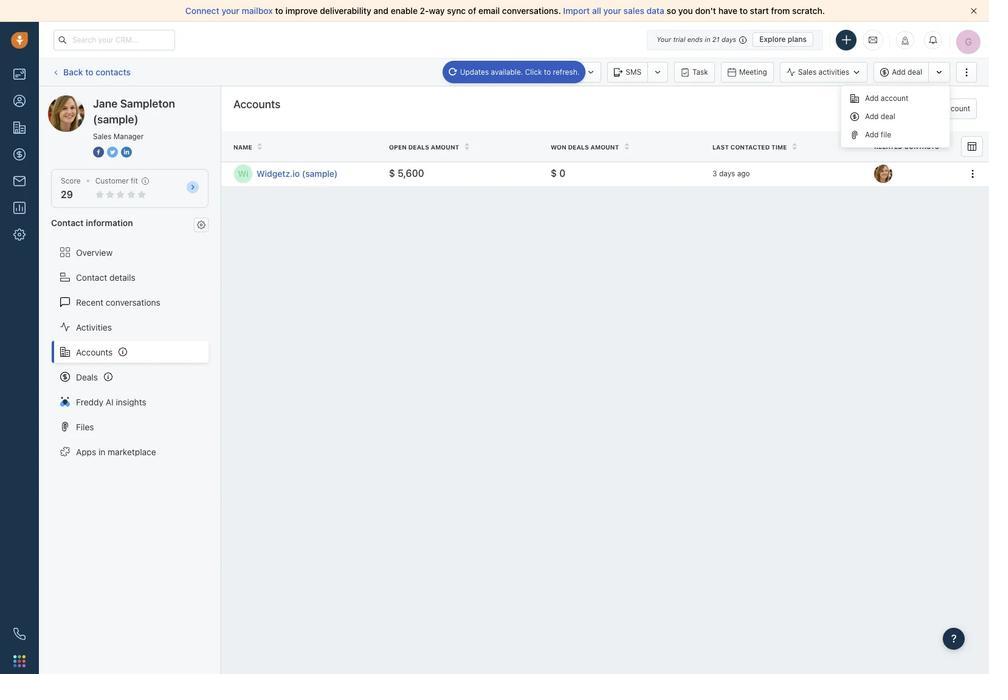 Task type: describe. For each thing, give the bounding box(es) containing it.
ends
[[688, 35, 703, 43]]

explore plans link
[[753, 32, 814, 47]]

wi
[[238, 169, 249, 179]]

account inside button
[[943, 104, 971, 113]]

call
[[562, 67, 575, 76]]

plans
[[788, 35, 807, 44]]

jane for jane sampleton (sample)
[[72, 95, 91, 105]]

customer fit
[[95, 176, 138, 186]]

mailbox
[[242, 5, 273, 16]]

refresh.
[[553, 67, 580, 76]]

scratch.
[[793, 5, 826, 16]]

email button
[[495, 62, 538, 82]]

to left 'start'
[[740, 5, 748, 16]]

freddy ai insights
[[76, 397, 146, 407]]

1 vertical spatial add deal
[[866, 112, 896, 121]]

what's new image
[[902, 36, 910, 45]]

0 vertical spatial days
[[722, 35, 737, 43]]

of
[[468, 5, 477, 16]]

explore plans
[[760, 35, 807, 44]]

freshworks switcher image
[[13, 656, 26, 668]]

you
[[679, 5, 694, 16]]

29 button
[[61, 189, 73, 200]]

1 vertical spatial days
[[720, 169, 736, 178]]

back to contacts
[[63, 67, 131, 77]]

twitter circled image
[[107, 146, 118, 159]]

files
[[76, 422, 94, 432]]

your trial ends in 21 days
[[657, 35, 737, 43]]

ago
[[738, 169, 751, 178]]

won
[[551, 143, 567, 151]]

last
[[713, 143, 730, 151]]

to inside back to contacts link
[[85, 67, 93, 77]]

1 vertical spatial accounts
[[76, 347, 113, 357]]

to inside updates available. click to refresh. link
[[544, 67, 551, 76]]

last contacted time
[[713, 143, 788, 151]]

add account button
[[909, 99, 978, 119]]

apps in marketplace
[[76, 447, 156, 457]]

sales inside jane sampleton (sample) sales manager
[[93, 132, 112, 141]]

wi button
[[234, 164, 253, 184]]

3
[[713, 169, 718, 178]]

recent
[[76, 297, 104, 308]]

contacted
[[731, 143, 770, 151]]

deals
[[76, 372, 98, 382]]

don't
[[696, 5, 717, 16]]

call button
[[544, 62, 581, 82]]

close image
[[972, 8, 978, 14]]

add inside button
[[928, 104, 941, 113]]

0
[[560, 168, 566, 179]]

insights
[[116, 397, 146, 407]]

1 horizontal spatial in
[[705, 35, 711, 43]]

name
[[234, 143, 252, 151]]

time
[[772, 143, 788, 151]]

enable
[[391, 5, 418, 16]]

$ for $ 5,600
[[389, 168, 395, 179]]

jane sampleton (sample)
[[72, 95, 172, 105]]

widgetz.io
[[257, 169, 300, 179]]

score
[[61, 176, 81, 186]]

updates available. click to refresh. link
[[443, 61, 586, 83]]

amount for open deals amount
[[431, 143, 460, 151]]

meeting button
[[722, 62, 774, 82]]

sampleton for jane sampleton (sample)
[[93, 95, 135, 105]]

mng settings image
[[197, 221, 206, 229]]

sales
[[624, 5, 645, 16]]

connect
[[186, 5, 220, 16]]

3 days ago
[[713, 169, 751, 178]]

0 vertical spatial sales
[[799, 67, 817, 77]]

import all your sales data link
[[564, 5, 667, 16]]

phone image
[[13, 628, 26, 641]]

send email image
[[869, 35, 878, 45]]

activities
[[76, 322, 112, 333]]

conversations.
[[503, 5, 561, 16]]

29
[[61, 189, 73, 200]]

details
[[110, 272, 136, 283]]

manager
[[114, 132, 144, 141]]

widgetz.io (sample) link
[[257, 168, 377, 180]]

customer
[[95, 176, 129, 186]]

add inside button
[[893, 67, 906, 77]]

sampleton for jane sampleton (sample) sales manager
[[120, 97, 175, 110]]

sms
[[626, 67, 642, 76]]

updates available. click to refresh.
[[460, 67, 580, 76]]

sync
[[447, 5, 466, 16]]

facebook circled image
[[93, 146, 104, 159]]

deals for won
[[569, 143, 589, 151]]

0 horizontal spatial add account
[[866, 94, 909, 103]]

task button
[[675, 62, 715, 82]]

activities
[[819, 67, 850, 77]]

explore
[[760, 35, 786, 44]]

data
[[647, 5, 665, 16]]

amount for won deals amount
[[591, 143, 620, 151]]

related
[[875, 143, 903, 150]]



Task type: locate. For each thing, give the bounding box(es) containing it.
2 vertical spatial (sample)
[[302, 169, 338, 179]]

2 amount from the left
[[591, 143, 620, 151]]

add deal down "what's new" icon
[[893, 67, 923, 77]]

1 horizontal spatial sales
[[799, 67, 817, 77]]

jane
[[72, 95, 91, 105], [93, 97, 118, 110]]

available.
[[491, 67, 523, 76]]

deals
[[409, 143, 430, 151], [569, 143, 589, 151]]

jane inside jane sampleton (sample) sales manager
[[93, 97, 118, 110]]

score 29
[[61, 176, 81, 200]]

0 horizontal spatial in
[[99, 447, 105, 457]]

amount right open at the top
[[431, 143, 460, 151]]

deliverability
[[320, 5, 372, 16]]

sales
[[799, 67, 817, 77], [93, 132, 112, 141]]

your
[[657, 35, 672, 43]]

0 horizontal spatial account
[[881, 94, 909, 103]]

back
[[63, 67, 83, 77]]

0 horizontal spatial contacts
[[96, 67, 131, 77]]

(sample)
[[138, 95, 172, 105], [93, 113, 139, 126], [302, 169, 338, 179]]

ai
[[106, 397, 114, 407]]

to
[[275, 5, 283, 16], [740, 5, 748, 16], [85, 67, 93, 77], [544, 67, 551, 76]]

marketplace
[[108, 447, 156, 457]]

sampleton up manager
[[120, 97, 175, 110]]

to right "back"
[[85, 67, 93, 77]]

freddy
[[76, 397, 103, 407]]

accounts up name
[[234, 98, 281, 111]]

account
[[881, 94, 909, 103], [943, 104, 971, 113]]

click
[[525, 67, 542, 76]]

2 your from the left
[[604, 5, 622, 16]]

accounts
[[234, 98, 281, 111], [76, 347, 113, 357]]

way
[[429, 5, 445, 16]]

add account inside button
[[928, 104, 971, 113]]

in right apps
[[99, 447, 105, 457]]

(sample) for jane sampleton (sample)
[[138, 95, 172, 105]]

1 horizontal spatial contacts
[[905, 143, 940, 150]]

1 vertical spatial contacts
[[905, 143, 940, 150]]

and
[[374, 5, 389, 16]]

sales up facebook circled image
[[93, 132, 112, 141]]

0 vertical spatial accounts
[[234, 98, 281, 111]]

1 horizontal spatial your
[[604, 5, 622, 16]]

(sample) inside jane sampleton (sample) sales manager
[[93, 113, 139, 126]]

so
[[667, 5, 677, 16]]

deal inside button
[[908, 67, 923, 77]]

1 vertical spatial contact
[[76, 272, 107, 283]]

from
[[772, 5, 791, 16]]

have
[[719, 5, 738, 16]]

recent conversations
[[76, 297, 161, 308]]

email
[[513, 67, 531, 76]]

0 vertical spatial contacts
[[96, 67, 131, 77]]

add deal up add file
[[866, 112, 896, 121]]

2 deals from the left
[[569, 143, 589, 151]]

sms button
[[608, 62, 648, 82]]

information
[[86, 218, 133, 228]]

connect your mailbox link
[[186, 5, 275, 16]]

fit
[[131, 176, 138, 186]]

jane sampleton (sample) sales manager
[[93, 97, 175, 141]]

deal
[[908, 67, 923, 77], [881, 112, 896, 121]]

back to contacts link
[[51, 63, 131, 82]]

contact information
[[51, 218, 133, 228]]

1 horizontal spatial jane
[[93, 97, 118, 110]]

connect your mailbox to improve deliverability and enable 2-way sync of email conversations. import all your sales data so you don't have to start from scratch.
[[186, 5, 826, 16]]

contacts right related
[[905, 143, 940, 150]]

1 vertical spatial account
[[943, 104, 971, 113]]

1 horizontal spatial $
[[551, 168, 557, 179]]

0 horizontal spatial $
[[389, 168, 395, 179]]

0 horizontal spatial sales
[[93, 132, 112, 141]]

add account
[[866, 94, 909, 103], [928, 104, 971, 113]]

1 vertical spatial (sample)
[[93, 113, 139, 126]]

deal down "what's new" icon
[[908, 67, 923, 77]]

Search your CRM... text field
[[54, 30, 175, 50]]

(sample) for jane sampleton (sample) sales manager
[[93, 113, 139, 126]]

email
[[479, 5, 500, 16]]

1 vertical spatial sales
[[93, 132, 112, 141]]

0 horizontal spatial jane
[[72, 95, 91, 105]]

accounts down 'activities'
[[76, 347, 113, 357]]

to right click
[[544, 67, 551, 76]]

1 deals from the left
[[409, 143, 430, 151]]

deals right open at the top
[[409, 143, 430, 151]]

file
[[881, 130, 892, 139]]

your left mailbox on the top
[[222, 5, 240, 16]]

import
[[564, 5, 590, 16]]

open
[[389, 143, 407, 151]]

1 vertical spatial in
[[99, 447, 105, 457]]

0 vertical spatial in
[[705, 35, 711, 43]]

sales activities button
[[780, 62, 874, 82], [780, 62, 868, 82]]

sampleton inside jane sampleton (sample) sales manager
[[120, 97, 175, 110]]

trial
[[674, 35, 686, 43]]

$ left 5,600
[[389, 168, 395, 179]]

your right all
[[604, 5, 622, 16]]

contacts up jane sampleton (sample)
[[96, 67, 131, 77]]

1 your from the left
[[222, 5, 240, 16]]

0 horizontal spatial deals
[[409, 143, 430, 151]]

add deal button
[[874, 62, 929, 82]]

1 vertical spatial add account
[[928, 104, 971, 113]]

open deals amount
[[389, 143, 460, 151]]

0 horizontal spatial deal
[[881, 112, 896, 121]]

jane for jane sampleton (sample) sales manager
[[93, 97, 118, 110]]

task
[[693, 67, 709, 76]]

2 $ from the left
[[551, 168, 557, 179]]

add deal inside button
[[893, 67, 923, 77]]

contact up recent
[[76, 272, 107, 283]]

(sample) up manager
[[138, 95, 172, 105]]

contact down 29 button
[[51, 218, 84, 228]]

1 horizontal spatial amount
[[591, 143, 620, 151]]

widgetz.io (sample)
[[257, 169, 338, 179]]

add account down the add deal button
[[866, 94, 909, 103]]

1 horizontal spatial accounts
[[234, 98, 281, 111]]

0 vertical spatial add account
[[866, 94, 909, 103]]

1 $ from the left
[[389, 168, 395, 179]]

overview
[[76, 247, 113, 258]]

0 vertical spatial contact
[[51, 218, 84, 228]]

1 horizontal spatial deals
[[569, 143, 589, 151]]

0 horizontal spatial accounts
[[76, 347, 113, 357]]

days right 3 at the top right
[[720, 169, 736, 178]]

sampleton
[[93, 95, 135, 105], [120, 97, 175, 110]]

jane down back to contacts
[[93, 97, 118, 110]]

21
[[713, 35, 720, 43]]

0 vertical spatial (sample)
[[138, 95, 172, 105]]

amount right won
[[591, 143, 620, 151]]

contact
[[51, 218, 84, 228], [76, 272, 107, 283]]

conversations
[[106, 297, 161, 308]]

contact for contact details
[[76, 272, 107, 283]]

0 vertical spatial account
[[881, 94, 909, 103]]

sampleton down back to contacts
[[93, 95, 135, 105]]

add account up the related contacts
[[928, 104, 971, 113]]

apps
[[76, 447, 96, 457]]

in left 21
[[705, 35, 711, 43]]

sales activities
[[799, 67, 850, 77]]

improve
[[286, 5, 318, 16]]

$ for $ 0
[[551, 168, 557, 179]]

contact details
[[76, 272, 136, 283]]

meeting
[[740, 67, 768, 76]]

$ left 0
[[551, 168, 557, 179]]

jane down "back"
[[72, 95, 91, 105]]

0 horizontal spatial your
[[222, 5, 240, 16]]

all
[[593, 5, 602, 16]]

contact for contact information
[[51, 218, 84, 228]]

your
[[222, 5, 240, 16], [604, 5, 622, 16]]

deals for open
[[409, 143, 430, 151]]

start
[[751, 5, 770, 16]]

sales left activities
[[799, 67, 817, 77]]

call link
[[544, 62, 581, 82]]

phone element
[[7, 622, 32, 647]]

0 horizontal spatial amount
[[431, 143, 460, 151]]

1 amount from the left
[[431, 143, 460, 151]]

0 vertical spatial add deal
[[893, 67, 923, 77]]

in
[[705, 35, 711, 43], [99, 447, 105, 457]]

amount
[[431, 143, 460, 151], [591, 143, 620, 151]]

1 horizontal spatial add account
[[928, 104, 971, 113]]

(sample) down jane sampleton (sample)
[[93, 113, 139, 126]]

deals right won
[[569, 143, 589, 151]]

won deals amount
[[551, 143, 620, 151]]

to right mailbox on the top
[[275, 5, 283, 16]]

0 vertical spatial deal
[[908, 67, 923, 77]]

(sample) right widgetz.io
[[302, 169, 338, 179]]

1 horizontal spatial deal
[[908, 67, 923, 77]]

related contacts
[[875, 143, 940, 150]]

$ 5,600
[[389, 168, 425, 179]]

linkedin circled image
[[121, 146, 132, 159]]

days
[[722, 35, 737, 43], [720, 169, 736, 178]]

add file
[[866, 130, 892, 139]]

$ 0
[[551, 168, 566, 179]]

1 vertical spatial deal
[[881, 112, 896, 121]]

deal up file
[[881, 112, 896, 121]]

days right 21
[[722, 35, 737, 43]]

1 horizontal spatial account
[[943, 104, 971, 113]]



